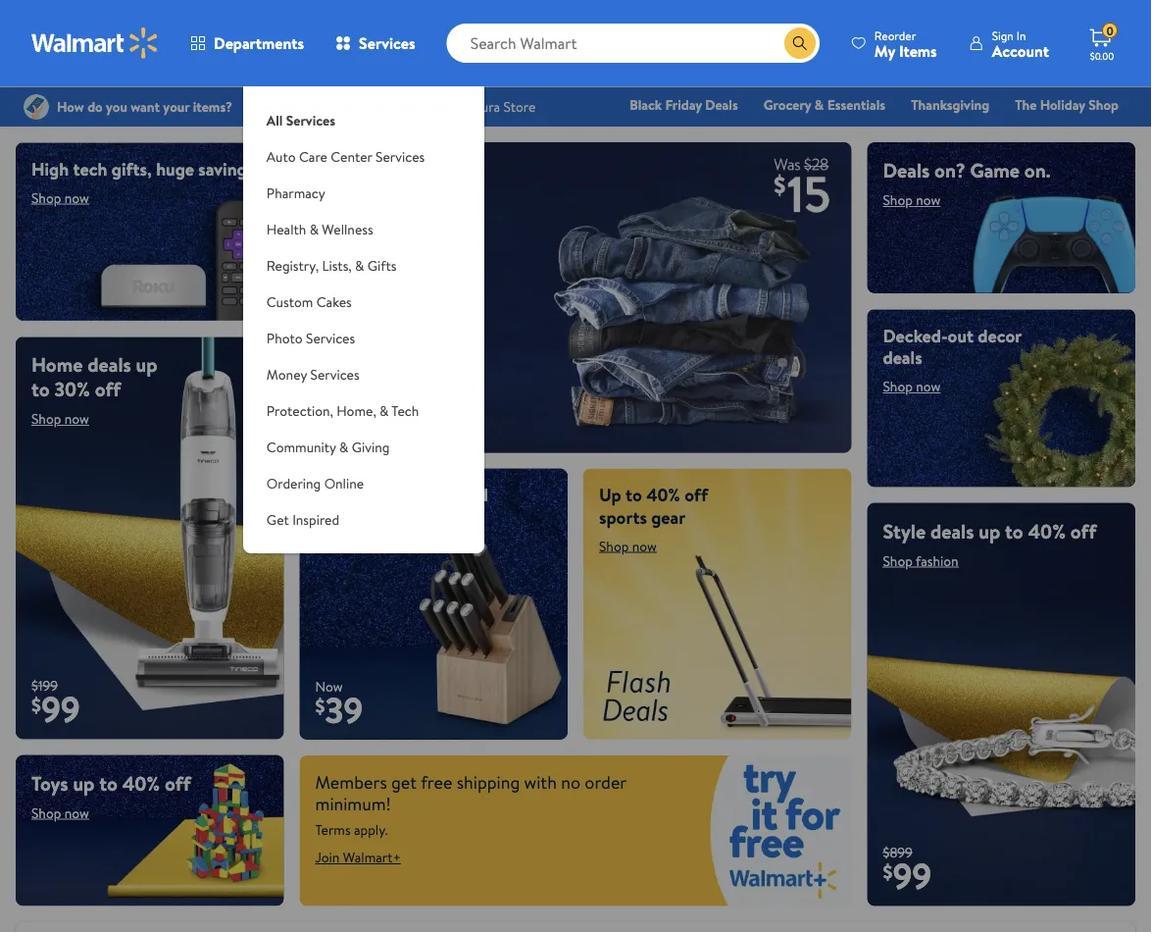 Task type: locate. For each thing, give the bounding box(es) containing it.
2 vertical spatial 40%
[[122, 769, 160, 797]]

now inside up to 40% off sports gear shop now
[[633, 536, 657, 555]]

1 vertical spatial home
[[31, 351, 83, 378]]

deals for $899 $ 99
[[931, 517, 975, 545]]

style deals up to 40% off shop fashion
[[883, 517, 1097, 570]]

home inside home deals up to 30% off shop now
[[31, 351, 83, 378]]

on?
[[935, 156, 966, 184]]

gift finder link
[[574, 122, 657, 143]]

$899 $ 99
[[883, 843, 932, 900]]

on.
[[1025, 156, 1051, 184]]

health & wellness button
[[243, 211, 485, 247]]

black friday deals link
[[621, 94, 747, 115]]

$899
[[883, 843, 913, 862]]

members get free shipping with no order minimum! terms apply. join walmart+
[[315, 770, 627, 867]]

savings
[[199, 156, 254, 181]]

to inside the toys up to 40% off shop now
[[99, 769, 118, 797]]

style
[[883, 517, 926, 545]]

&
[[815, 95, 824, 114], [310, 219, 319, 238], [355, 256, 364, 275], [380, 401, 389, 420], [340, 437, 349, 456]]

debit
[[1086, 123, 1119, 142]]

2 vertical spatial home
[[315, 483, 362, 507]]

off
[[95, 375, 121, 403], [685, 483, 708, 507], [1071, 517, 1097, 545], [165, 769, 191, 797]]

$ inside the now $ 39
[[315, 692, 325, 719]]

community
[[267, 437, 336, 456]]

& for wellness
[[310, 219, 319, 238]]

care
[[299, 147, 328, 166]]

up
[[136, 351, 158, 378], [979, 517, 1001, 545], [73, 769, 95, 797]]

get inspired
[[267, 510, 340, 529]]

one
[[1053, 123, 1083, 142]]

deals inside 'home deals are served shop now'
[[366, 483, 405, 507]]

deals up electronics link
[[706, 95, 738, 114]]

home deals are served shop now
[[315, 483, 489, 533]]

0 vertical spatial deals
[[706, 95, 738, 114]]

deals inside deals on? game on. shop now
[[883, 156, 930, 184]]

holiday
[[1041, 95, 1086, 114]]

& right health
[[310, 219, 319, 238]]

shop down sports
[[599, 536, 629, 555]]

0 vertical spatial home
[[845, 123, 881, 142]]

now down sports
[[633, 536, 657, 555]]

home inside "link"
[[845, 123, 881, 142]]

grocery & essentials
[[764, 95, 886, 114]]

search icon image
[[793, 35, 808, 51]]

up inside style deals up to 40% off shop fashion
[[979, 517, 1001, 545]]

shop down style
[[883, 551, 913, 570]]

toys
[[31, 769, 68, 797]]

shop inside deals on? game on. shop now
[[883, 190, 913, 209]]

shop down fashion at the right top of the page
[[883, 190, 913, 209]]

all services
[[267, 110, 336, 130]]

services up protection, home, & tech
[[310, 364, 360, 384]]

deals
[[883, 345, 923, 370], [88, 351, 131, 378], [366, 483, 405, 507], [931, 517, 975, 545]]

shop down 30%
[[31, 409, 61, 428]]

electronics
[[674, 123, 741, 142]]

members
[[315, 770, 387, 794]]

toy shop
[[766, 123, 820, 142]]

sign
[[993, 27, 1014, 44]]

money services
[[267, 364, 360, 384]]

services inside dropdown button
[[306, 328, 355, 347]]

sports
[[599, 505, 647, 529]]

services for money services
[[310, 364, 360, 384]]

services for all services
[[286, 110, 336, 130]]

1 horizontal spatial home
[[315, 483, 362, 507]]

shop down decked-
[[883, 377, 913, 396]]

deals for $199 $ 99
[[88, 351, 131, 378]]

get
[[267, 510, 289, 529]]

now inside the high tech gifts, huge savings shop now
[[65, 188, 89, 207]]

shop down the high in the left top of the page
[[31, 188, 61, 207]]

$ inside $899 $ 99
[[883, 858, 893, 885]]

high tech gifts, huge savings shop now
[[31, 156, 254, 207]]

shop inside the toys up to 40% off shop now
[[31, 803, 61, 822]]

served
[[438, 483, 489, 507]]

40% inside the toys up to 40% off shop now
[[122, 769, 160, 797]]

home deals up to 30% off shop now
[[31, 351, 158, 428]]

in
[[1017, 27, 1027, 44]]

custom cakes button
[[243, 284, 485, 320]]

shop now link for save big!
[[315, 406, 405, 437]]

up inside home deals up to 30% off shop now
[[136, 351, 158, 378]]

1 vertical spatial deals
[[883, 156, 930, 184]]

up right toys
[[73, 769, 95, 797]]

& left giving
[[340, 437, 349, 456]]

1 vertical spatial up
[[979, 517, 1001, 545]]

1 horizontal spatial deals
[[883, 156, 930, 184]]

all
[[267, 110, 283, 130]]

my
[[875, 40, 896, 61]]

1 horizontal spatial 40%
[[647, 483, 681, 507]]

home inside 'home deals are served shop now'
[[315, 483, 362, 507]]

shop up the debit
[[1089, 95, 1119, 114]]

game
[[971, 156, 1020, 184]]

up to 40% off sports gear shop now
[[599, 483, 708, 555]]

home,
[[337, 401, 377, 420]]

shop inside home deals up to 30% off shop now
[[31, 409, 61, 428]]

services down cakes
[[306, 328, 355, 347]]

shop down online
[[315, 514, 345, 533]]

home for 39
[[315, 483, 362, 507]]

0 vertical spatial 99
[[41, 684, 80, 734]]

shop now link for decked-out decor deals
[[883, 377, 941, 396]]

2 vertical spatial up
[[73, 769, 95, 797]]

shop now link for toys up to 40% off
[[31, 803, 89, 822]]

$ inside $199 $ 99
[[31, 691, 41, 719]]

home
[[845, 123, 881, 142], [31, 351, 83, 378], [315, 483, 362, 507]]

was dollar $899, now dollar 99 group
[[868, 843, 932, 906]]

shop now link for deals on? game on.
[[883, 190, 941, 209]]

are
[[410, 483, 434, 507]]

& left gifts
[[355, 256, 364, 275]]

deals left on?
[[883, 156, 930, 184]]

black friday deals
[[630, 95, 738, 114]]

services right all
[[286, 110, 336, 130]]

friday
[[666, 95, 702, 114]]

deals inside decked-out decor deals shop now
[[883, 345, 923, 370]]

now down toys
[[65, 803, 89, 822]]

now
[[65, 188, 89, 207], [917, 190, 941, 209], [917, 377, 941, 396], [65, 409, 89, 428], [365, 412, 389, 431], [349, 514, 373, 533], [633, 536, 657, 555], [65, 803, 89, 822]]

up right 30%
[[136, 351, 158, 378]]

99 inside $899 $ 99
[[893, 851, 932, 900]]

0 horizontal spatial 99
[[41, 684, 80, 734]]

shop inside toy shop link
[[789, 123, 820, 142]]

shop down toys
[[31, 803, 61, 822]]

health & wellness
[[267, 219, 373, 238]]

to inside up to 40% off sports gear shop now
[[626, 483, 642, 507]]

up inside the toys up to 40% off shop now
[[73, 769, 95, 797]]

up for $899 $ 99
[[979, 517, 1001, 545]]

free
[[421, 770, 453, 794]]

fashion
[[916, 551, 959, 570]]

departments
[[214, 32, 304, 54]]

& right grocery on the top right
[[815, 95, 824, 114]]

fashion link
[[898, 122, 961, 143]]

0 horizontal spatial up
[[73, 769, 95, 797]]

registry,
[[267, 256, 319, 275]]

0 vertical spatial 40%
[[647, 483, 681, 507]]

apply.
[[354, 820, 388, 839]]

deals on? game on. shop now
[[883, 156, 1051, 209]]

deals inside home deals up to 30% off shop now
[[88, 351, 131, 378]]

huge
[[156, 156, 194, 181]]

$ for now $ 39
[[315, 692, 325, 719]]

1 vertical spatial 99
[[893, 851, 932, 900]]

& left the tech
[[380, 401, 389, 420]]

1 horizontal spatial 99
[[893, 851, 932, 900]]

services button
[[320, 20, 431, 67]]

2 horizontal spatial $
[[883, 858, 893, 885]]

decked-out decor deals shop now
[[883, 323, 1022, 396]]

online
[[324, 473, 364, 493]]

services
[[359, 32, 416, 54], [286, 110, 336, 130], [376, 147, 425, 166], [306, 328, 355, 347], [310, 364, 360, 384]]

giving
[[352, 437, 390, 456]]

1 horizontal spatial up
[[136, 351, 158, 378]]

shop now link for home deals are served
[[315, 514, 373, 533]]

now inside decked-out decor deals shop now
[[917, 377, 941, 396]]

gifts,
[[112, 156, 152, 181]]

to inside home deals up to 30% off shop now
[[31, 375, 50, 403]]

now down ordering online dropdown button at the left of page
[[349, 514, 373, 533]]

the
[[1016, 95, 1037, 114]]

shop
[[1089, 95, 1119, 114], [789, 123, 820, 142], [31, 188, 61, 207], [883, 190, 913, 209], [883, 377, 913, 396], [31, 409, 61, 428], [331, 412, 361, 431], [315, 514, 345, 533], [599, 536, 629, 555], [883, 551, 913, 570], [31, 803, 61, 822]]

now down on?
[[917, 190, 941, 209]]

1 vertical spatial 40%
[[1029, 517, 1067, 545]]

0 vertical spatial up
[[136, 351, 158, 378]]

2 horizontal spatial up
[[979, 517, 1001, 545]]

2 horizontal spatial 40%
[[1029, 517, 1067, 545]]

Search search field
[[447, 24, 820, 63]]

now down tech
[[65, 188, 89, 207]]

now down 30%
[[65, 409, 89, 428]]

shop now link for up to 40% off sports gear
[[599, 536, 657, 555]]

reorder my items
[[875, 27, 938, 61]]

0 horizontal spatial 40%
[[122, 769, 160, 797]]

shop inside the high tech gifts, huge savings shop now
[[31, 188, 61, 207]]

2 horizontal spatial home
[[845, 123, 881, 142]]

0 horizontal spatial $
[[31, 691, 41, 719]]

auto care center services
[[267, 147, 425, 166]]

up right style
[[979, 517, 1001, 545]]

0 horizontal spatial home
[[31, 351, 83, 378]]

gift
[[582, 123, 606, 142]]

now down decked-
[[917, 377, 941, 396]]

deals inside style deals up to 40% off shop fashion
[[931, 517, 975, 545]]

shop inside decked-out decor deals shop now
[[883, 377, 913, 396]]

shop right toy
[[789, 123, 820, 142]]

one debit link
[[1044, 122, 1128, 143]]

99 inside $199 $ 99
[[41, 684, 80, 734]]

1 horizontal spatial $
[[315, 692, 325, 719]]

services right center on the top left of page
[[376, 147, 425, 166]]



Task type: vqa. For each thing, say whether or not it's contained in the screenshot.
the Essentials
yes



Task type: describe. For each thing, give the bounding box(es) containing it.
Walmart Site-Wide search field
[[447, 24, 820, 63]]

pharmacy
[[267, 183, 326, 202]]

center
[[331, 147, 372, 166]]

registry
[[978, 123, 1028, 142]]

big!
[[403, 338, 466, 393]]

decor
[[978, 323, 1022, 348]]

out
[[948, 323, 974, 348]]

was dollar $199, now dollar 99 group
[[16, 676, 80, 739]]

39
[[325, 685, 363, 734]]

protection,
[[267, 401, 334, 420]]

toys up to 40% off shop now
[[31, 769, 191, 822]]

shop inside style deals up to 40% off shop fashion
[[883, 551, 913, 570]]

shop fashion link
[[883, 551, 959, 570]]

deals for now $ 39
[[366, 483, 405, 507]]

up
[[599, 483, 622, 507]]

gifts
[[368, 256, 397, 275]]

$ for $199 $ 99
[[31, 691, 41, 719]]

wellness
[[322, 219, 373, 238]]

registry link
[[969, 122, 1036, 143]]

with
[[524, 770, 557, 794]]

ordering online
[[267, 473, 364, 493]]

health
[[267, 219, 306, 238]]

home link
[[836, 122, 890, 143]]

now inside 'home deals are served shop now'
[[349, 514, 373, 533]]

99 for $199 $ 99
[[41, 684, 80, 734]]

shipping
[[457, 770, 520, 794]]

now
[[315, 677, 343, 696]]

grocery
[[764, 95, 812, 114]]

fashion
[[907, 123, 952, 142]]

now inside the toys up to 40% off shop now
[[65, 803, 89, 822]]

off inside the toys up to 40% off shop now
[[165, 769, 191, 797]]

ordering online button
[[243, 465, 485, 501]]

join walmart+ link
[[315, 848, 401, 867]]

community & giving button
[[243, 429, 485, 465]]

up for $199 $ 99
[[136, 351, 158, 378]]

toy shop link
[[757, 122, 828, 143]]

shop now link for high tech gifts, huge savings
[[31, 188, 89, 207]]

shop now link for home deals up to 30% off
[[31, 409, 89, 428]]

40% inside up to 40% off sports gear shop now
[[647, 483, 681, 507]]

now $ 39
[[315, 677, 363, 734]]

shop up community & giving
[[331, 412, 361, 431]]

electronics link
[[665, 122, 749, 143]]

finder
[[610, 123, 648, 142]]

the holiday shop gift finder
[[582, 95, 1119, 142]]

services for photo services
[[306, 328, 355, 347]]

$0.00
[[1091, 49, 1115, 62]]

walmart+
[[343, 848, 401, 867]]

shop inside up to 40% off sports gear shop now
[[599, 536, 629, 555]]

get
[[391, 770, 417, 794]]

terms
[[315, 820, 351, 839]]

now inside home deals up to 30% off shop now
[[65, 409, 89, 428]]

pharmacy button
[[243, 175, 485, 211]]

$ for $899 $ 99
[[883, 858, 893, 885]]

0 horizontal spatial deals
[[706, 95, 738, 114]]

auto
[[267, 147, 296, 166]]

thanksgiving
[[912, 95, 990, 114]]

join
[[315, 848, 340, 867]]

photo services button
[[243, 320, 485, 356]]

to inside style deals up to 40% off shop fashion
[[1006, 517, 1024, 545]]

thanksgiving link
[[903, 94, 999, 115]]

now inside deals on? game on. shop now
[[917, 190, 941, 209]]

walmart image
[[31, 27, 159, 59]]

decked-
[[883, 323, 948, 348]]

save big!
[[315, 338, 466, 393]]

99 for $899 $ 99
[[893, 851, 932, 900]]

no
[[561, 770, 581, 794]]

off inside home deals up to 30% off shop now
[[95, 375, 121, 403]]

black
[[630, 95, 662, 114]]

toy
[[766, 123, 786, 142]]

now dollar 39 null group
[[300, 677, 363, 740]]

photo services
[[267, 328, 355, 347]]

essentials
[[828, 95, 886, 114]]

order
[[585, 770, 627, 794]]

$199
[[31, 676, 58, 695]]

40% inside style deals up to 40% off shop fashion
[[1029, 517, 1067, 545]]

off inside style deals up to 40% off shop fashion
[[1071, 517, 1097, 545]]

shop now
[[331, 412, 389, 431]]

departments button
[[175, 20, 320, 67]]

shop inside the holiday shop gift finder
[[1089, 95, 1119, 114]]

high
[[31, 156, 69, 181]]

inspired
[[293, 510, 340, 529]]

now up giving
[[365, 412, 389, 431]]

& for essentials
[[815, 95, 824, 114]]

custom cakes
[[267, 292, 352, 311]]

money services button
[[243, 356, 485, 392]]

tech
[[392, 401, 419, 420]]

protection, home, & tech button
[[243, 392, 485, 429]]

shop inside 'home deals are served shop now'
[[315, 514, 345, 533]]

$199 $ 99
[[31, 676, 80, 734]]

registry, lists, & gifts button
[[243, 247, 485, 284]]

one debit
[[1053, 123, 1119, 142]]

get inspired button
[[243, 501, 485, 538]]

save
[[315, 338, 394, 393]]

protection, home, & tech
[[267, 401, 419, 420]]

money
[[267, 364, 307, 384]]

auto care center services button
[[243, 138, 485, 175]]

home for 99
[[31, 351, 83, 378]]

community & giving
[[267, 437, 390, 456]]

items
[[900, 40, 938, 61]]

services up all services link
[[359, 32, 416, 54]]

tech
[[73, 156, 107, 181]]

off inside up to 40% off sports gear shop now
[[685, 483, 708, 507]]

& for giving
[[340, 437, 349, 456]]

0
[[1107, 22, 1114, 39]]

account
[[993, 40, 1050, 61]]

lists,
[[322, 256, 352, 275]]



